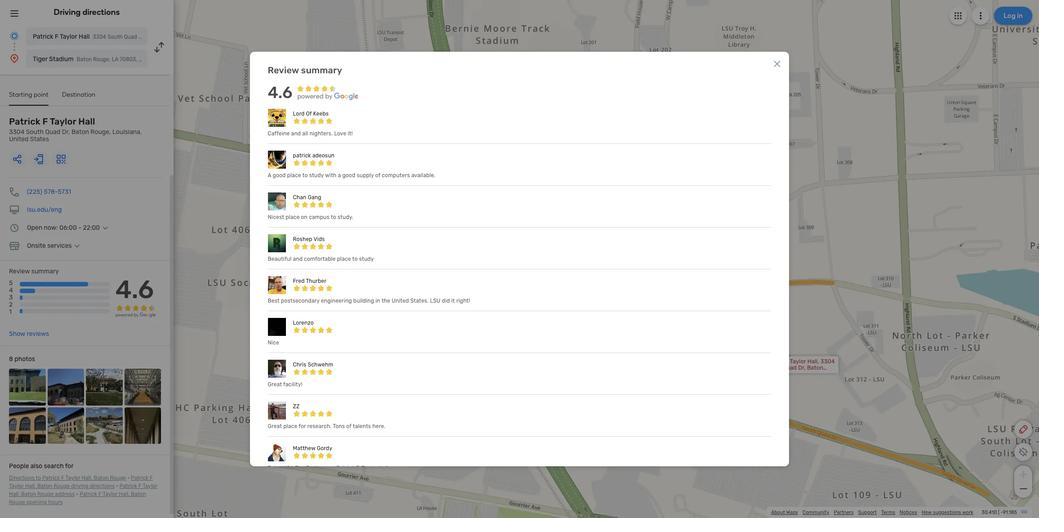 Task type: vqa. For each thing, say whether or not it's contained in the screenshot.
Miles to the bottom
no



Task type: describe. For each thing, give the bounding box(es) containing it.
nicest
[[268, 214, 284, 220]]

x image
[[772, 59, 783, 69]]

0 horizontal spatial study
[[309, 172, 324, 179]]

1 horizontal spatial review summary
[[268, 65, 342, 76]]

|
[[998, 510, 1000, 515]]

5
[[9, 279, 13, 287]]

states
[[30, 135, 49, 143]]

to right comfortable
[[352, 256, 358, 262]]

and for comfortable
[[293, 256, 303, 262]]

2
[[9, 301, 13, 309]]

nice
[[268, 340, 279, 346]]

community
[[803, 510, 830, 515]]

with
[[325, 172, 337, 179]]

image 1 of patrick f taylor hall, baton rouge image
[[9, 369, 46, 405]]

people also search for
[[9, 462, 74, 470]]

keebs
[[313, 111, 329, 117]]

current location image
[[9, 31, 20, 41]]

3304
[[9, 128, 24, 136]]

did
[[442, 298, 450, 304]]

patrick for patrick f taylor hall, baton rouge address
[[120, 483, 137, 489]]

driving
[[71, 483, 88, 489]]

lord
[[293, 111, 305, 117]]

chan
[[293, 194, 307, 201]]

vids
[[314, 236, 325, 242]]

chan gang
[[293, 194, 321, 201]]

open now: 06:00 - 22:00 button
[[27, 224, 111, 232]]

terms link
[[881, 510, 895, 515]]

thurber
[[306, 278, 326, 284]]

call image
[[9, 187, 20, 197]]

to down also
[[36, 475, 41, 481]]

f for patrick f taylor hall, baton rouge opening hours
[[98, 491, 102, 497]]

1 horizontal spatial for
[[299, 423, 306, 430]]

hall, for address
[[9, 491, 20, 497]]

lord of keebs
[[293, 111, 329, 117]]

578-
[[44, 188, 58, 196]]

stadium
[[49, 55, 74, 63]]

zoom out image
[[1018, 483, 1029, 494]]

lsu
[[430, 298, 441, 304]]

0 horizontal spatial for
[[65, 462, 74, 470]]

support link
[[858, 510, 877, 515]]

quad
[[45, 128, 60, 136]]

rouge for address
[[37, 491, 54, 497]]

comfortable
[[304, 256, 336, 262]]

destination
[[62, 91, 95, 98]]

4
[[9, 287, 13, 294]]

beautiful and comfortable place to study
[[268, 256, 374, 262]]

tiger for stadium
[[33, 55, 48, 63]]

1 good from the left
[[273, 172, 286, 179]]

place left on
[[286, 214, 300, 220]]

photos
[[15, 355, 35, 363]]

location image
[[9, 53, 20, 64]]

(225) 578-5731
[[27, 188, 71, 196]]

f for patrick f taylor hall, baton rouge driving directions
[[150, 475, 153, 481]]

caffeine
[[268, 130, 290, 137]]

taipei 101. the parthenon. patrick f. taylor hall.
[[268, 465, 390, 471]]

reviews
[[27, 330, 49, 338]]

2 good from the left
[[342, 172, 355, 179]]

great for great place for research. tons of talents here.
[[268, 423, 282, 430]]

f for patrick f taylor hall, baton rouge address
[[138, 483, 141, 489]]

pencil image
[[1018, 424, 1029, 435]]

onsite
[[27, 242, 46, 250]]

research.
[[307, 423, 332, 430]]

directions inside patrick f taylor hall, baton rouge driving directions
[[90, 483, 115, 489]]

matthew gordy
[[293, 445, 332, 452]]

a
[[268, 172, 271, 179]]

driving directions
[[54, 7, 120, 17]]

computer image
[[9, 205, 20, 215]]

terms
[[881, 510, 895, 515]]

taylor for patrick f taylor hall 3304 south quad dr, baton rouge, louisiana, united states
[[50, 116, 76, 127]]

place right comfortable
[[337, 256, 351, 262]]

right!
[[456, 298, 470, 304]]

patrick f taylor hall, baton rouge opening hours
[[9, 491, 146, 506]]

louisiana,
[[112, 128, 142, 136]]

f for patrick f taylor hall 3304 south quad dr, baton rouge, louisiana, united states
[[43, 116, 48, 127]]

partners link
[[834, 510, 854, 515]]

starting point button
[[9, 91, 49, 106]]

image 5 of patrick f taylor hall, baton rouge image
[[9, 407, 46, 444]]

baton inside patrick f taylor hall, baton rouge opening hours
[[131, 491, 146, 497]]

work
[[962, 510, 974, 515]]

gang
[[308, 194, 321, 201]]

onsite services
[[27, 242, 72, 250]]

services
[[47, 242, 72, 250]]

patrick f taylor hall button
[[26, 27, 148, 45]]

love
[[334, 130, 346, 137]]

taylor for patrick f taylor hall
[[60, 33, 77, 40]]

patrick f taylor hall, baton rouge address link
[[9, 483, 158, 497]]

people
[[9, 462, 29, 470]]

parthenon.
[[306, 465, 335, 471]]

f for patrick f taylor hall
[[55, 33, 58, 40]]

hall, for driving
[[25, 483, 36, 489]]

study.
[[338, 214, 354, 220]]

a good place to study with a good supply of computers available.
[[268, 172, 436, 179]]

patrick f taylor hall 3304 south quad dr, baton rouge, louisiana, united states
[[9, 116, 142, 143]]

caffeine and all nighters. love it!
[[268, 130, 353, 137]]

baton inside tiger stadium, baton rouge, la 70803, usa
[[634, 140, 651, 147]]

patrick f taylor hall, baton rouge driving directions
[[9, 475, 153, 489]]

campus
[[309, 214, 330, 220]]

patrick f taylor hall, baton rouge address
[[9, 483, 158, 497]]

hours
[[48, 499, 63, 506]]

chevron down image
[[72, 242, 82, 250]]

chris
[[293, 362, 306, 368]]

patrick for patrick f taylor hall
[[33, 33, 53, 40]]

great for great facility!
[[268, 381, 282, 388]]

here.
[[372, 423, 386, 430]]

rouge, for stadium,
[[594, 146, 613, 153]]

about
[[771, 510, 785, 515]]

it
[[451, 298, 455, 304]]

patrick adeosun
[[293, 152, 335, 159]]

open
[[27, 224, 42, 232]]

united inside patrick f taylor hall 3304 south quad dr, baton rouge, louisiana, united states
[[9, 135, 28, 143]]

directions to patrick f taylor hall, baton rouge link
[[9, 475, 126, 481]]

on
[[301, 214, 308, 220]]

postsecondary
[[281, 298, 320, 304]]

and for all
[[291, 130, 301, 137]]

1 vertical spatial review
[[9, 268, 30, 275]]

patrick
[[293, 152, 311, 159]]

directions to patrick f taylor hall, baton rouge
[[9, 475, 126, 481]]

available.
[[411, 172, 436, 179]]

store image
[[9, 241, 20, 251]]

show reviews
[[9, 330, 49, 338]]

1 horizontal spatial study
[[359, 256, 374, 262]]

70803, for stadium,
[[622, 146, 642, 153]]

1 vertical spatial summary
[[31, 268, 59, 275]]

fred
[[293, 278, 305, 284]]

baton inside patrick f taylor hall 3304 south quad dr, baton rouge, louisiana, united states
[[71, 128, 89, 136]]



Task type: locate. For each thing, give the bounding box(es) containing it.
open now: 06:00 - 22:00
[[27, 224, 100, 232]]

patrick inside patrick f taylor hall, baton rouge opening hours
[[80, 491, 97, 497]]

0 vertical spatial la
[[112, 56, 118, 63]]

hall for patrick f taylor hall
[[79, 33, 90, 40]]

8
[[9, 355, 13, 363]]

0 vertical spatial great
[[268, 381, 282, 388]]

2 great from the top
[[268, 423, 282, 430]]

roshep vids
[[293, 236, 325, 242]]

patrick
[[33, 33, 53, 40], [9, 116, 40, 127], [336, 465, 355, 471], [42, 475, 60, 481], [131, 475, 148, 481], [120, 483, 137, 489], [80, 491, 97, 497]]

baton
[[77, 56, 92, 63], [71, 128, 89, 136], [634, 140, 651, 147], [94, 475, 109, 481], [37, 483, 52, 489], [21, 491, 36, 497], [131, 491, 146, 497]]

lsu.edu/eng link
[[27, 206, 62, 214]]

1 vertical spatial -
[[1001, 510, 1003, 515]]

tiger inside tiger stadium, baton rouge, la 70803, usa
[[594, 140, 607, 147]]

rouge inside patrick f taylor hall, baton rouge opening hours
[[9, 499, 25, 506]]

1 vertical spatial of
[[346, 423, 352, 430]]

for up directions to patrick f taylor hall, baton rouge
[[65, 462, 74, 470]]

0 vertical spatial study
[[309, 172, 324, 179]]

review summary down onsite
[[9, 268, 59, 275]]

to down 'patrick' on the left of the page
[[302, 172, 308, 179]]

taipei
[[268, 465, 283, 471]]

rouge for opening
[[9, 499, 25, 506]]

f inside button
[[55, 33, 58, 40]]

beautiful
[[268, 256, 292, 262]]

summary up keebs on the left of page
[[301, 65, 342, 76]]

all
[[302, 130, 308, 137]]

zoom in image
[[1018, 469, 1029, 480]]

0 horizontal spatial united
[[9, 135, 28, 143]]

great left facility!
[[268, 381, 282, 388]]

study
[[309, 172, 324, 179], [359, 256, 374, 262]]

lorenzo
[[293, 320, 314, 326]]

hall, inside patrick f taylor hall, baton rouge address
[[9, 491, 20, 497]]

facility!
[[283, 381, 302, 388]]

0 vertical spatial hall
[[79, 33, 90, 40]]

search
[[44, 462, 64, 470]]

1 horizontal spatial 70803,
[[622, 146, 642, 153]]

image 4 of patrick f taylor hall, baton rouge image
[[124, 369, 161, 405]]

70803, inside tiger stadium, baton rouge, la 70803, usa
[[622, 146, 642, 153]]

1 horizontal spatial la
[[614, 146, 621, 153]]

patrick inside button
[[33, 33, 53, 40]]

good
[[273, 172, 286, 179], [342, 172, 355, 179]]

1 horizontal spatial good
[[342, 172, 355, 179]]

for
[[299, 423, 306, 430], [65, 462, 74, 470]]

patrick inside patrick f taylor hall, baton rouge driving directions
[[131, 475, 148, 481]]

hall inside button
[[79, 33, 90, 40]]

show
[[9, 330, 25, 338]]

1 vertical spatial and
[[293, 256, 303, 262]]

about waze community partners support terms notices how suggestions work
[[771, 510, 974, 515]]

taylor inside patrick f taylor hall 3304 south quad dr, baton rouge, louisiana, united states
[[50, 116, 76, 127]]

f inside patrick f taylor hall, baton rouge driving directions
[[150, 475, 153, 481]]

hall down destination button
[[78, 116, 95, 127]]

engineering
[[321, 298, 352, 304]]

la inside tiger stadium, baton rouge, la 70803, usa
[[614, 146, 621, 153]]

4.6
[[268, 83, 293, 102], [115, 275, 154, 305]]

patrick f taylor hall, baton rouge opening hours link
[[9, 491, 146, 506]]

the
[[295, 465, 305, 471]]

f inside patrick f taylor hall 3304 south quad dr, baton rouge, louisiana, united states
[[43, 116, 48, 127]]

2 hall from the top
[[78, 116, 95, 127]]

1 vertical spatial study
[[359, 256, 374, 262]]

rouge inside patrick f taylor hall, baton rouge address
[[37, 491, 54, 497]]

- left 22:00
[[78, 224, 81, 232]]

to
[[302, 172, 308, 179], [331, 214, 336, 220], [352, 256, 358, 262], [36, 475, 41, 481]]

- right the |
[[1001, 510, 1003, 515]]

hall up tiger stadium baton rouge, la 70803, usa in the top left of the page
[[79, 33, 90, 40]]

5 4 3 2 1
[[9, 279, 13, 316]]

30.410 | -91.185
[[982, 510, 1017, 515]]

0 vertical spatial usa
[[139, 56, 149, 63]]

great facility!
[[268, 381, 302, 388]]

taylor inside patrick f taylor hall, baton rouge driving directions
[[9, 483, 24, 489]]

1 vertical spatial usa
[[643, 146, 655, 153]]

taylor inside button
[[60, 33, 77, 40]]

image 6 of patrick f taylor hall, baton rouge image
[[47, 407, 84, 444]]

rouge, inside tiger stadium baton rouge, la 70803, usa
[[93, 56, 111, 63]]

hall, for opening
[[119, 491, 130, 497]]

schwehm
[[308, 362, 333, 368]]

in
[[376, 298, 380, 304]]

usa for stadium,
[[643, 146, 655, 153]]

0 vertical spatial 4.6
[[268, 83, 293, 102]]

roshep
[[293, 236, 312, 242]]

hall for patrick f taylor hall 3304 south quad dr, baton rouge, louisiana, united states
[[78, 116, 95, 127]]

dr,
[[62, 128, 70, 136]]

1 vertical spatial 70803,
[[622, 146, 642, 153]]

1 vertical spatial 4.6
[[115, 275, 154, 305]]

united left states
[[9, 135, 28, 143]]

1
[[9, 308, 12, 316]]

stadium,
[[609, 140, 633, 147]]

it!
[[348, 130, 353, 137]]

directions
[[83, 7, 120, 17], [90, 483, 115, 489]]

tiger
[[33, 55, 48, 63], [594, 140, 607, 147]]

hall,
[[82, 475, 92, 481], [25, 483, 36, 489], [9, 491, 20, 497], [119, 491, 130, 497]]

hall, inside patrick f taylor hall, baton rouge driving directions
[[25, 483, 36, 489]]

1 vertical spatial rouge,
[[91, 128, 111, 136]]

usa for stadium
[[139, 56, 149, 63]]

0 vertical spatial united
[[9, 135, 28, 143]]

1 horizontal spatial -
[[1001, 510, 1003, 515]]

study left with
[[309, 172, 324, 179]]

f inside patrick f taylor hall, baton rouge opening hours
[[98, 491, 102, 497]]

patrick for patrick f taylor hall, baton rouge driving directions
[[131, 475, 148, 481]]

patrick for patrick f taylor hall, baton rouge opening hours
[[80, 491, 97, 497]]

1 horizontal spatial of
[[375, 172, 381, 179]]

taylor inside patrick f taylor hall, baton rouge address
[[143, 483, 158, 489]]

point
[[34, 91, 49, 98]]

hall, inside patrick f taylor hall, baton rouge opening hours
[[119, 491, 130, 497]]

also
[[30, 462, 42, 470]]

(225) 578-5731 link
[[27, 188, 71, 196]]

usa inside tiger stadium baton rouge, la 70803, usa
[[139, 56, 149, 63]]

suggestions
[[933, 510, 961, 515]]

0 horizontal spatial -
[[78, 224, 81, 232]]

of right tons
[[346, 423, 352, 430]]

hall inside patrick f taylor hall 3304 south quad dr, baton rouge, louisiana, united states
[[78, 116, 95, 127]]

a
[[338, 172, 341, 179]]

1 horizontal spatial review
[[268, 65, 299, 76]]

study up the 'best postsecondary engineering building in the united states. lsu did it right!' at left bottom
[[359, 256, 374, 262]]

f inside patrick f taylor hall, baton rouge address
[[138, 483, 141, 489]]

opening
[[26, 499, 47, 506]]

great
[[268, 381, 282, 388], [268, 423, 282, 430]]

notices link
[[900, 510, 917, 515]]

1 vertical spatial directions
[[90, 483, 115, 489]]

hall.
[[378, 465, 390, 471]]

place down 'patrick' on the left of the page
[[287, 172, 301, 179]]

great place for research. tons of talents here.
[[268, 423, 386, 430]]

1 horizontal spatial 4.6
[[268, 83, 293, 102]]

patrick for patrick f taylor hall 3304 south quad dr, baton rouge, louisiana, united states
[[9, 116, 40, 127]]

0 vertical spatial of
[[375, 172, 381, 179]]

-
[[78, 224, 81, 232], [1001, 510, 1003, 515]]

la for stadium,
[[614, 146, 621, 153]]

states.
[[410, 298, 429, 304]]

to left study.
[[331, 214, 336, 220]]

link image
[[1021, 508, 1028, 515]]

la inside tiger stadium baton rouge, la 70803, usa
[[112, 56, 118, 63]]

chris schwehm
[[293, 362, 333, 368]]

taylor for patrick f taylor hall, baton rouge address
[[143, 483, 158, 489]]

0 horizontal spatial tiger
[[33, 55, 48, 63]]

directions
[[9, 475, 35, 481]]

tons
[[333, 423, 345, 430]]

now:
[[44, 224, 58, 232]]

hall
[[79, 33, 90, 40], [78, 116, 95, 127]]

0 vertical spatial and
[[291, 130, 301, 137]]

matthew
[[293, 445, 316, 452]]

1 vertical spatial united
[[392, 298, 409, 304]]

1 vertical spatial hall
[[78, 116, 95, 127]]

2 vertical spatial rouge,
[[594, 146, 613, 153]]

0 horizontal spatial 70803,
[[120, 56, 137, 63]]

0 horizontal spatial summary
[[31, 268, 59, 275]]

tiger for stadium,
[[594, 140, 607, 147]]

rouge up patrick f taylor hall, baton rouge address at the bottom of page
[[110, 475, 126, 481]]

image 7 of patrick f taylor hall, baton rouge image
[[86, 407, 123, 444]]

0 vertical spatial directions
[[83, 7, 120, 17]]

0 horizontal spatial good
[[273, 172, 286, 179]]

image 8 of patrick f taylor hall, baton rouge image
[[124, 407, 161, 444]]

the
[[382, 298, 390, 304]]

taylor for patrick f taylor hall, baton rouge opening hours
[[103, 491, 118, 497]]

1 horizontal spatial united
[[392, 298, 409, 304]]

22:00
[[83, 224, 100, 232]]

and left all
[[291, 130, 301, 137]]

1 hall from the top
[[79, 33, 90, 40]]

tiger left the stadium,
[[594, 140, 607, 147]]

0 horizontal spatial review
[[9, 268, 30, 275]]

baton inside patrick f taylor hall, baton rouge address
[[21, 491, 36, 497]]

0 vertical spatial summary
[[301, 65, 342, 76]]

rouge, inside tiger stadium, baton rouge, la 70803, usa
[[594, 146, 613, 153]]

clock image
[[9, 223, 20, 233]]

starting
[[9, 91, 32, 98]]

0 vertical spatial review summary
[[268, 65, 342, 76]]

1 vertical spatial tiger
[[594, 140, 607, 147]]

1 vertical spatial review summary
[[9, 268, 59, 275]]

0 vertical spatial rouge,
[[93, 56, 111, 63]]

taylor for patrick f taylor hall, baton rouge driving directions
[[9, 483, 24, 489]]

baton inside patrick f taylor hall, baton rouge driving directions
[[37, 483, 52, 489]]

place down zz
[[283, 423, 297, 430]]

rouge, for stadium
[[93, 56, 111, 63]]

0 horizontal spatial 4.6
[[115, 275, 154, 305]]

1 horizontal spatial tiger
[[594, 140, 607, 147]]

8 photos
[[9, 355, 35, 363]]

address
[[55, 491, 75, 497]]

rouge up address
[[54, 483, 70, 489]]

chevron down image
[[100, 224, 111, 232]]

70803, for stadium
[[120, 56, 137, 63]]

1 horizontal spatial summary
[[301, 65, 342, 76]]

0 vertical spatial 70803,
[[120, 56, 137, 63]]

baton inside tiger stadium baton rouge, la 70803, usa
[[77, 56, 92, 63]]

nighters.
[[310, 130, 333, 137]]

rouge for driving
[[54, 483, 70, 489]]

usa inside tiger stadium, baton rouge, la 70803, usa
[[643, 146, 655, 153]]

tiger stadium, baton rouge, la 70803, usa
[[594, 140, 655, 153]]

directions up patrick f taylor hall button
[[83, 7, 120, 17]]

0 vertical spatial review
[[268, 65, 299, 76]]

directions right driving
[[90, 483, 115, 489]]

0 vertical spatial -
[[78, 224, 81, 232]]

image 3 of patrick f taylor hall, baton rouge image
[[86, 369, 123, 405]]

rouge up opening
[[37, 491, 54, 497]]

about waze link
[[771, 510, 798, 515]]

patrick f taylor hall, baton rouge driving directions link
[[9, 475, 153, 489]]

1 vertical spatial for
[[65, 462, 74, 470]]

united right the
[[392, 298, 409, 304]]

summary down onsite services
[[31, 268, 59, 275]]

supply
[[357, 172, 374, 179]]

review summary up 'of'
[[268, 65, 342, 76]]

rouge, inside patrick f taylor hall 3304 south quad dr, baton rouge, louisiana, united states
[[91, 128, 111, 136]]

best
[[268, 298, 280, 304]]

06:00
[[59, 224, 77, 232]]

5731
[[58, 188, 71, 196]]

30.410
[[982, 510, 997, 515]]

and right "beautiful" on the left of the page
[[293, 256, 303, 262]]

tiger left stadium
[[33, 55, 48, 63]]

1 horizontal spatial usa
[[643, 146, 655, 153]]

patrick inside patrick f taylor hall, baton rouge address
[[120, 483, 137, 489]]

nicest place on campus to study.
[[268, 214, 354, 220]]

patrick inside patrick f taylor hall 3304 south quad dr, baton rouge, louisiana, united states
[[9, 116, 40, 127]]

1 vertical spatial la
[[614, 146, 621, 153]]

driving
[[54, 7, 81, 17]]

taylor inside patrick f taylor hall, baton rouge opening hours
[[103, 491, 118, 497]]

0 vertical spatial for
[[299, 423, 306, 430]]

rouge inside patrick f taylor hall, baton rouge driving directions
[[54, 483, 70, 489]]

rouge left opening
[[9, 499, 25, 506]]

0 horizontal spatial la
[[112, 56, 118, 63]]

of right supply
[[375, 172, 381, 179]]

waze
[[786, 510, 798, 515]]

for left research. on the bottom left of the page
[[299, 423, 306, 430]]

and
[[291, 130, 301, 137], [293, 256, 303, 262]]

place
[[287, 172, 301, 179], [286, 214, 300, 220], [337, 256, 351, 262], [283, 423, 297, 430]]

rouge
[[110, 475, 126, 481], [54, 483, 70, 489], [37, 491, 54, 497], [9, 499, 25, 506]]

0 vertical spatial tiger
[[33, 55, 48, 63]]

0 horizontal spatial of
[[346, 423, 352, 430]]

0 horizontal spatial review summary
[[9, 268, 59, 275]]

la for stadium
[[112, 56, 118, 63]]

1 great from the top
[[268, 381, 282, 388]]

great up 'taipei'
[[268, 423, 282, 430]]

1 vertical spatial great
[[268, 423, 282, 430]]

3
[[9, 294, 13, 301]]

image 2 of patrick f taylor hall, baton rouge image
[[47, 369, 84, 405]]

rouge,
[[93, 56, 111, 63], [91, 128, 111, 136], [594, 146, 613, 153]]

0 horizontal spatial usa
[[139, 56, 149, 63]]

tiger stadium baton rouge, la 70803, usa
[[33, 55, 149, 63]]

70803, inside tiger stadium baton rouge, la 70803, usa
[[120, 56, 137, 63]]



